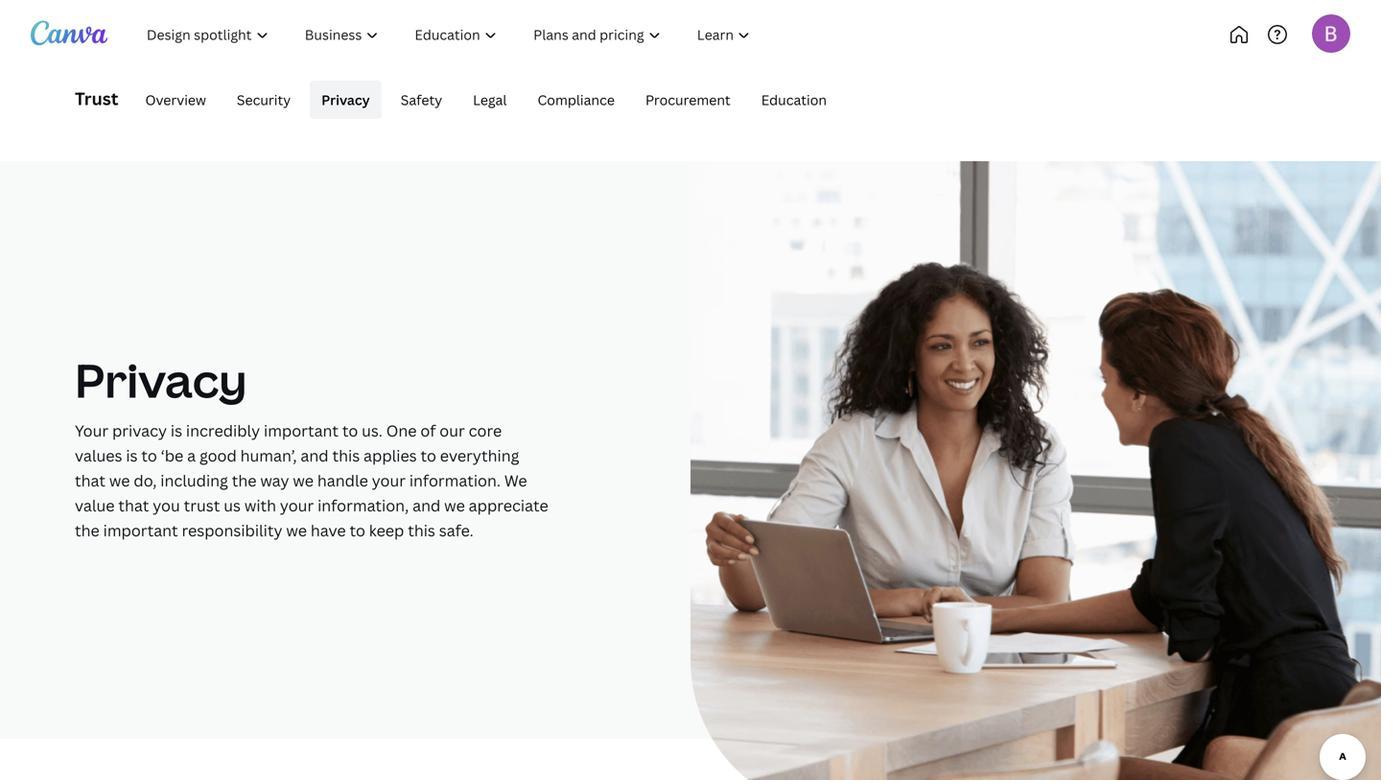 Task type: locate. For each thing, give the bounding box(es) containing it.
0 vertical spatial and
[[301, 445, 329, 466]]

information.
[[410, 470, 501, 491]]

1 vertical spatial and
[[413, 495, 441, 516]]

the
[[232, 470, 257, 491], [75, 520, 100, 541]]

1 horizontal spatial is
[[171, 420, 182, 441]]

1 vertical spatial privacy
[[75, 348, 247, 411]]

values
[[75, 445, 122, 466]]

safe.
[[439, 520, 474, 541]]

1 vertical spatial the
[[75, 520, 100, 541]]

human',
[[240, 445, 297, 466]]

trust
[[75, 87, 118, 110]]

1 vertical spatial is
[[126, 445, 138, 466]]

us.
[[362, 420, 383, 441]]

legal link
[[462, 81, 519, 119]]

trust
[[184, 495, 220, 516]]

safety link
[[389, 81, 454, 119]]

is
[[171, 420, 182, 441], [126, 445, 138, 466]]

0 vertical spatial your
[[372, 470, 406, 491]]

of
[[421, 420, 436, 441]]

to left us.
[[342, 420, 358, 441]]

0 horizontal spatial the
[[75, 520, 100, 541]]

education link
[[750, 81, 839, 119]]

and down information.
[[413, 495, 441, 516]]

this
[[332, 445, 360, 466], [408, 520, 436, 541]]

your down applies
[[372, 470, 406, 491]]

and up handle
[[301, 445, 329, 466]]

privacy for privacy
[[322, 91, 370, 109]]

0 horizontal spatial your
[[280, 495, 314, 516]]

we
[[109, 470, 130, 491], [293, 470, 314, 491], [444, 495, 465, 516], [286, 520, 307, 541]]

safety
[[401, 91, 442, 109]]

this up handle
[[332, 445, 360, 466]]

privacy inside privacy your privacy is incredibly important to us. one of our core values is to 'be a good human', and this applies to everything that we do, including the way we handle your information. we value that you trust us with your information, and we appreciate the important responsibility we have to keep this safe.
[[75, 348, 247, 411]]

your down way
[[280, 495, 314, 516]]

the up us
[[232, 470, 257, 491]]

this left safe. at left bottom
[[408, 520, 436, 541]]

1 horizontal spatial the
[[232, 470, 257, 491]]

core
[[469, 420, 502, 441]]

0 horizontal spatial and
[[301, 445, 329, 466]]

0 horizontal spatial that
[[75, 470, 106, 491]]

0 vertical spatial privacy
[[322, 91, 370, 109]]

have
[[311, 520, 346, 541]]

privacy up privacy
[[75, 348, 247, 411]]

1 vertical spatial this
[[408, 520, 436, 541]]

to down information,
[[350, 520, 365, 541]]

your
[[75, 420, 109, 441]]

is down privacy
[[126, 445, 138, 466]]

we right way
[[293, 470, 314, 491]]

to
[[342, 420, 358, 441], [141, 445, 157, 466], [421, 445, 437, 466], [350, 520, 365, 541]]

that up value
[[75, 470, 106, 491]]

1 horizontal spatial that
[[118, 495, 149, 516]]

0 horizontal spatial important
[[103, 520, 178, 541]]

important
[[264, 420, 339, 441], [103, 520, 178, 541]]

our
[[440, 420, 465, 441]]

a
[[187, 445, 196, 466]]

menu bar
[[126, 81, 839, 119]]

0 vertical spatial this
[[332, 445, 360, 466]]

0 vertical spatial that
[[75, 470, 106, 491]]

0 horizontal spatial this
[[332, 445, 360, 466]]

education
[[762, 91, 827, 109]]

and
[[301, 445, 329, 466], [413, 495, 441, 516]]

with
[[245, 495, 276, 516]]

privacy your privacy is incredibly important to us. one of our core values is to 'be a good human', and this applies to everything that we do, including the way we handle your information. we value that you trust us with your information, and we appreciate the important responsibility we have to keep this safe.
[[75, 348, 549, 541]]

that
[[75, 470, 106, 491], [118, 495, 149, 516]]

privacy
[[322, 91, 370, 109], [75, 348, 247, 411]]

that down do, on the left bottom of the page
[[118, 495, 149, 516]]

your
[[372, 470, 406, 491], [280, 495, 314, 516]]

1 horizontal spatial privacy
[[322, 91, 370, 109]]

menu bar containing overview
[[126, 81, 839, 119]]

0 vertical spatial the
[[232, 470, 257, 491]]

handle
[[317, 470, 368, 491]]

privacy left safety link
[[322, 91, 370, 109]]

you
[[153, 495, 180, 516]]

we left have at the left bottom
[[286, 520, 307, 541]]

1 horizontal spatial important
[[264, 420, 339, 441]]

important down the you
[[103, 520, 178, 541]]

1 horizontal spatial your
[[372, 470, 406, 491]]

good
[[200, 445, 237, 466]]

1 vertical spatial that
[[118, 495, 149, 516]]

the down value
[[75, 520, 100, 541]]

privacy link
[[310, 81, 382, 119]]

is up the 'be in the bottom of the page
[[171, 420, 182, 441]]

way
[[260, 470, 289, 491]]

0 vertical spatial important
[[264, 420, 339, 441]]

1 horizontal spatial and
[[413, 495, 441, 516]]

important up human',
[[264, 420, 339, 441]]

we left do, on the left bottom of the page
[[109, 470, 130, 491]]

incredibly
[[186, 420, 260, 441]]

privacy inside menu bar
[[322, 91, 370, 109]]

top level navigation element
[[130, 15, 832, 54]]

0 horizontal spatial privacy
[[75, 348, 247, 411]]

keep
[[369, 520, 404, 541]]



Task type: vqa. For each thing, say whether or not it's contained in the screenshot.
Privacy
yes



Task type: describe. For each thing, give the bounding box(es) containing it.
procurement
[[646, 91, 731, 109]]

privacy for privacy your privacy is incredibly important to us. one of our core values is to 'be a good human', and this applies to everything that we do, including the way we handle your information. we value that you trust us with your information, and we appreciate the important responsibility we have to keep this safe.
[[75, 348, 247, 411]]

1 horizontal spatial this
[[408, 520, 436, 541]]

1 vertical spatial your
[[280, 495, 314, 516]]

compliance link
[[526, 81, 627, 119]]

security
[[237, 91, 291, 109]]

applies
[[364, 445, 417, 466]]

responsibility
[[182, 520, 283, 541]]

appreciate
[[469, 495, 549, 516]]

overview link
[[134, 81, 218, 119]]

compliance
[[538, 91, 615, 109]]

us
[[224, 495, 241, 516]]

value
[[75, 495, 115, 516]]

privacy
[[112, 420, 167, 441]]

we
[[505, 470, 527, 491]]

including
[[160, 470, 228, 491]]

do,
[[134, 470, 157, 491]]

to down of on the left bottom
[[421, 445, 437, 466]]

0 horizontal spatial is
[[126, 445, 138, 466]]

0 vertical spatial is
[[171, 420, 182, 441]]

one
[[386, 420, 417, 441]]

information,
[[318, 495, 409, 516]]

overview
[[145, 91, 206, 109]]

security link
[[225, 81, 302, 119]]

to left the 'be in the bottom of the page
[[141, 445, 157, 466]]

legal
[[473, 91, 507, 109]]

1 vertical spatial important
[[103, 520, 178, 541]]

everything
[[440, 445, 519, 466]]

procurement link
[[634, 81, 742, 119]]

we down information.
[[444, 495, 465, 516]]

'be
[[161, 445, 183, 466]]



